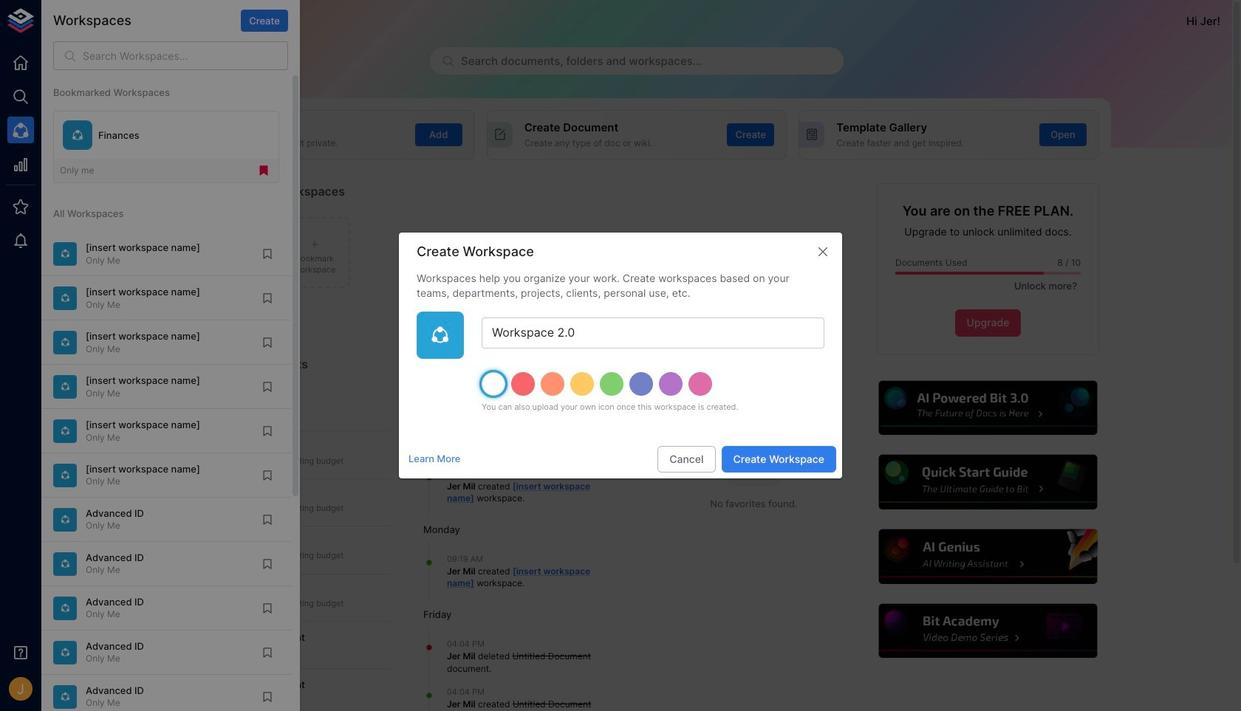 Task type: describe. For each thing, give the bounding box(es) containing it.
1 help image from the top
[[877, 379, 1100, 438]]

2 help image from the top
[[877, 453, 1100, 512]]

3 bookmark image from the top
[[261, 336, 274, 349]]

2 bookmark image from the top
[[261, 292, 274, 305]]

4 help image from the top
[[877, 602, 1100, 661]]

5 bookmark image from the top
[[261, 469, 274, 482]]

2 bookmark image from the top
[[261, 646, 274, 660]]

3 help image from the top
[[877, 528, 1100, 587]]

Search Workspaces... text field
[[83, 41, 288, 70]]

3 bookmark image from the top
[[261, 691, 274, 704]]

1 bookmark image from the top
[[261, 380, 274, 394]]

remove bookmark image
[[257, 164, 270, 178]]



Task type: locate. For each thing, give the bounding box(es) containing it.
1 bookmark image from the top
[[261, 247, 274, 261]]

6 bookmark image from the top
[[261, 513, 274, 527]]

help image
[[877, 379, 1100, 438], [877, 453, 1100, 512], [877, 528, 1100, 587], [877, 602, 1100, 661]]

dialog
[[399, 233, 842, 479]]

bookmark image
[[261, 247, 274, 261], [261, 292, 274, 305], [261, 336, 274, 349], [261, 425, 274, 438], [261, 469, 274, 482], [261, 513, 274, 527], [261, 558, 274, 571], [261, 602, 274, 615]]

Marketing Team, Project X, Personal, etc. text field
[[482, 318, 825, 349]]

8 bookmark image from the top
[[261, 602, 274, 615]]

1 vertical spatial bookmark image
[[261, 646, 274, 660]]

0 vertical spatial bookmark image
[[261, 380, 274, 394]]

4 bookmark image from the top
[[261, 425, 274, 438]]

bookmark image
[[261, 380, 274, 394], [261, 646, 274, 660], [261, 691, 274, 704]]

2 vertical spatial bookmark image
[[261, 691, 274, 704]]

7 bookmark image from the top
[[261, 558, 274, 571]]



